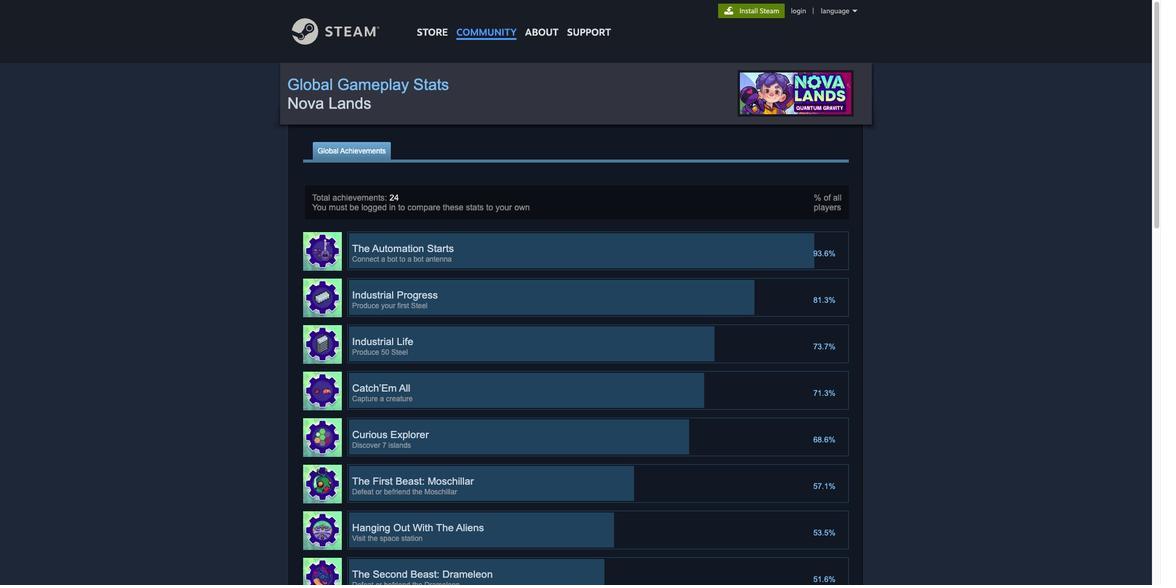 Task type: vqa. For each thing, say whether or not it's contained in the screenshot.
the top Moschillar
yes



Task type: locate. For each thing, give the bounding box(es) containing it.
steel inside industrial progress produce your first steel
[[411, 302, 428, 310]]

1 vertical spatial global
[[318, 147, 339, 155]]

second
[[373, 569, 408, 581]]

must
[[329, 203, 347, 212]]

0 vertical spatial global
[[287, 76, 333, 94]]

0 vertical spatial produce
[[352, 302, 379, 310]]

your inside "total achievements: 24 you must be logged in to compare these stats to your own"
[[496, 203, 512, 212]]

bot down automation
[[387, 255, 397, 264]]

the right with on the left bottom of the page
[[436, 523, 454, 534]]

global inside global gameplay stats nova lands
[[287, 76, 333, 94]]

the second beast: drameleon
[[352, 569, 493, 581]]

to
[[398, 203, 405, 212], [486, 203, 493, 212], [399, 255, 405, 264]]

1 vertical spatial beast:
[[410, 569, 440, 581]]

store link
[[413, 0, 452, 44]]

store
[[417, 26, 448, 38]]

steel down progress
[[411, 302, 428, 310]]

global up nova
[[287, 76, 333, 94]]

1 vertical spatial your
[[381, 302, 395, 310]]

1 industrial from the top
[[352, 290, 394, 301]]

the left second
[[352, 569, 370, 581]]

industrial down connect
[[352, 290, 394, 301]]

link to the steam homepage image
[[292, 18, 398, 45]]

produce left first
[[352, 302, 379, 310]]

the for automation
[[352, 243, 370, 255]]

1 vertical spatial the
[[368, 535, 378, 543]]

be
[[350, 203, 359, 212]]

2 produce from the top
[[352, 348, 379, 357]]

moschillar up with on the left bottom of the page
[[424, 488, 457, 497]]

about link
[[521, 0, 563, 41]]

the for second
[[352, 569, 370, 581]]

a
[[381, 255, 385, 264], [407, 255, 411, 264], [380, 395, 384, 404]]

global achievements
[[318, 147, 386, 155]]

achievements:
[[332, 193, 387, 203]]

beast:
[[396, 476, 425, 488], [410, 569, 440, 581]]

0 vertical spatial beast:
[[396, 476, 425, 488]]

in
[[389, 203, 396, 212]]

install steam
[[739, 7, 779, 15]]

0 horizontal spatial steel
[[391, 348, 408, 357]]

global for global achievements
[[318, 147, 339, 155]]

produce for industrial life
[[352, 348, 379, 357]]

7
[[382, 442, 386, 450]]

0 horizontal spatial bot
[[387, 255, 397, 264]]

own
[[514, 203, 530, 212]]

1 horizontal spatial the
[[412, 488, 422, 497]]

steel down life
[[391, 348, 408, 357]]

beast: up the befriend
[[396, 476, 425, 488]]

beast: inside the first beast: moschillar defeat or befriend the moschillar
[[396, 476, 425, 488]]

bot left antenna
[[413, 255, 424, 264]]

with
[[413, 523, 433, 534]]

support link
[[563, 0, 615, 41]]

creature
[[386, 395, 413, 404]]

the right the befriend
[[412, 488, 422, 497]]

industrial inside industrial progress produce your first steel
[[352, 290, 394, 301]]

the
[[352, 243, 370, 255], [352, 476, 370, 488], [436, 523, 454, 534], [352, 569, 370, 581]]

these
[[443, 203, 464, 212]]

your left own
[[496, 203, 512, 212]]

to down automation
[[399, 255, 405, 264]]

community link
[[452, 0, 521, 44]]

your
[[496, 203, 512, 212], [381, 302, 395, 310]]

industrial for industrial life
[[352, 336, 394, 348]]

industrial
[[352, 290, 394, 301], [352, 336, 394, 348]]

industrial inside "industrial life produce 50 steel"
[[352, 336, 394, 348]]

global left achievements
[[318, 147, 339, 155]]

bot
[[387, 255, 397, 264], [413, 255, 424, 264]]

of
[[824, 193, 831, 203]]

1 horizontal spatial your
[[496, 203, 512, 212]]

produce inside "industrial life produce 50 steel"
[[352, 348, 379, 357]]

% of all players
[[814, 193, 842, 212]]

the up defeat
[[352, 476, 370, 488]]

language
[[821, 7, 849, 15]]

0 horizontal spatial the
[[368, 535, 378, 543]]

produce
[[352, 302, 379, 310], [352, 348, 379, 357]]

a down catch'em
[[380, 395, 384, 404]]

the
[[412, 488, 422, 497], [368, 535, 378, 543]]

life
[[397, 336, 413, 348]]

login
[[791, 7, 806, 15]]

first
[[397, 302, 409, 310]]

moschillar up aliens
[[428, 476, 474, 488]]

global menu navigation
[[413, 0, 615, 44]]

0 vertical spatial steel
[[411, 302, 428, 310]]

1 vertical spatial industrial
[[352, 336, 394, 348]]

curious explorer discover 7 islands
[[352, 430, 429, 450]]

catch'em
[[352, 383, 397, 394]]

the down 'hanging'
[[368, 535, 378, 543]]

all
[[399, 383, 410, 394]]

1 produce from the top
[[352, 302, 379, 310]]

steel inside "industrial life produce 50 steel"
[[391, 348, 408, 357]]

antenna
[[426, 255, 452, 264]]

1 vertical spatial produce
[[352, 348, 379, 357]]

|
[[812, 7, 814, 15]]

1 vertical spatial steel
[[391, 348, 408, 357]]

0 vertical spatial industrial
[[352, 290, 394, 301]]

the inside "hanging out with the aliens visit the space station"
[[436, 523, 454, 534]]

to right stats
[[486, 203, 493, 212]]

produce inside industrial progress produce your first steel
[[352, 302, 379, 310]]

your left first
[[381, 302, 395, 310]]

beast: right second
[[410, 569, 440, 581]]

1 horizontal spatial steel
[[411, 302, 428, 310]]

login | language
[[791, 7, 849, 15]]

0 vertical spatial the
[[412, 488, 422, 497]]

0 vertical spatial your
[[496, 203, 512, 212]]

produce for industrial progress
[[352, 302, 379, 310]]

industrial for industrial progress
[[352, 290, 394, 301]]

stats
[[466, 203, 484, 212]]

0 horizontal spatial your
[[381, 302, 395, 310]]

the inside "the automation starts connect a bot to a bot antenna"
[[352, 243, 370, 255]]

support
[[567, 26, 611, 38]]

1 horizontal spatial bot
[[413, 255, 424, 264]]

the up connect
[[352, 243, 370, 255]]

station
[[401, 535, 423, 543]]

1 vertical spatial moschillar
[[424, 488, 457, 497]]

global
[[287, 76, 333, 94], [318, 147, 339, 155]]

you
[[312, 203, 326, 212]]

industrial up 50
[[352, 336, 394, 348]]

aliens
[[456, 523, 484, 534]]

industrial life produce 50 steel
[[352, 336, 413, 357]]

2 industrial from the top
[[352, 336, 394, 348]]

achievements
[[340, 147, 386, 155]]

compare
[[407, 203, 440, 212]]

moschillar
[[428, 476, 474, 488], [424, 488, 457, 497]]

steel
[[411, 302, 428, 310], [391, 348, 408, 357]]

the inside the first beast: moschillar defeat or befriend the moschillar
[[352, 476, 370, 488]]

produce left 50
[[352, 348, 379, 357]]

defeat
[[352, 488, 374, 497]]

install
[[739, 7, 758, 15]]



Task type: describe. For each thing, give the bounding box(es) containing it.
to inside "the automation starts connect a bot to a bot antenna"
[[399, 255, 405, 264]]

visit
[[352, 535, 366, 543]]

community
[[456, 26, 517, 38]]

islands
[[388, 442, 411, 450]]

total
[[312, 193, 330, 203]]

beast: for drameleon
[[410, 569, 440, 581]]

befriend
[[384, 488, 410, 497]]

connect
[[352, 255, 379, 264]]

a down automation
[[407, 255, 411, 264]]

stats
[[413, 76, 449, 94]]

gameplay
[[337, 76, 409, 94]]

50
[[381, 348, 389, 357]]

steam
[[760, 7, 779, 15]]

lands
[[328, 94, 371, 113]]

beast: for moschillar
[[396, 476, 425, 488]]

explorer
[[390, 430, 429, 441]]

to right in
[[398, 203, 405, 212]]

capture
[[352, 395, 378, 404]]

curious
[[352, 430, 388, 441]]

a right connect
[[381, 255, 385, 264]]

space
[[380, 535, 399, 543]]

1 bot from the left
[[387, 255, 397, 264]]

logged
[[361, 203, 387, 212]]

discover
[[352, 442, 380, 450]]

drameleon
[[442, 569, 493, 581]]

global for global gameplay stats nova lands
[[287, 76, 333, 94]]

automation
[[372, 243, 424, 255]]

install steam link
[[718, 4, 785, 18]]

catch'em all capture a creature
[[352, 383, 413, 404]]

0 vertical spatial moschillar
[[428, 476, 474, 488]]

the inside the first beast: moschillar defeat or befriend the moschillar
[[412, 488, 422, 497]]

the automation starts connect a bot to a bot antenna
[[352, 243, 454, 264]]

global gameplay stats nova lands
[[287, 76, 449, 113]]

hanging
[[352, 523, 390, 534]]

players
[[814, 203, 841, 212]]

account menu navigation
[[718, 4, 860, 18]]

progress
[[397, 290, 438, 301]]

hanging out with the aliens visit the space station
[[352, 523, 484, 543]]

login link
[[789, 7, 809, 15]]

nova
[[287, 94, 324, 113]]

the first beast: moschillar defeat or befriend the moschillar
[[352, 476, 474, 497]]

24
[[389, 193, 399, 203]]

starts
[[427, 243, 454, 255]]

the inside "hanging out with the aliens visit the space station"
[[368, 535, 378, 543]]

total achievements: 24 you must be logged in to compare these stats to your own
[[312, 193, 530, 212]]

a inside the catch'em all capture a creature
[[380, 395, 384, 404]]

2 bot from the left
[[413, 255, 424, 264]]

%
[[814, 193, 821, 203]]

industrial progress produce your first steel
[[352, 290, 438, 310]]

out
[[393, 523, 410, 534]]

your inside industrial progress produce your first steel
[[381, 302, 395, 310]]

about
[[525, 26, 559, 38]]

first
[[373, 476, 393, 488]]

the for first
[[352, 476, 370, 488]]

all
[[833, 193, 842, 203]]

or
[[376, 488, 382, 497]]



